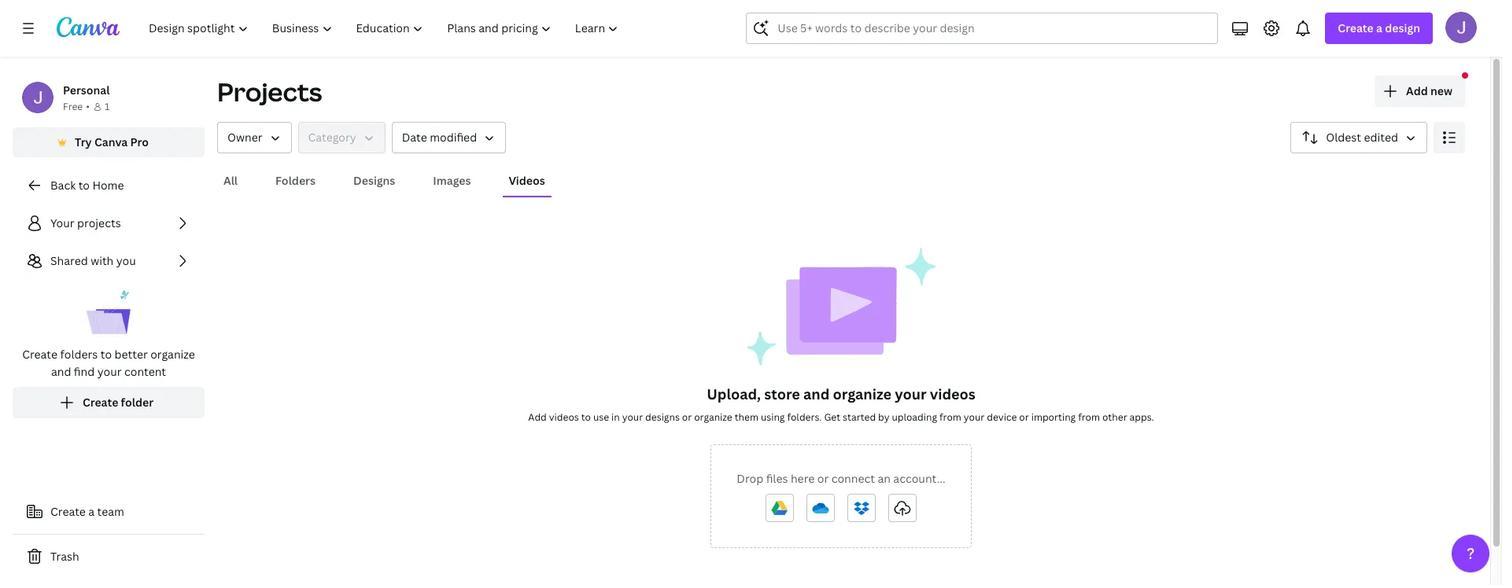 Task type: vqa. For each thing, say whether or not it's contained in the screenshot.
Search elements search box
no



Task type: locate. For each thing, give the bounding box(es) containing it.
in
[[612, 411, 620, 424]]

here
[[791, 471, 815, 486]]

your inside 'create folders to better organize and find your content'
[[97, 364, 122, 379]]

0 horizontal spatial add
[[528, 411, 547, 424]]

design
[[1386, 20, 1421, 35]]

use
[[593, 411, 609, 424]]

1 horizontal spatial organize
[[694, 411, 733, 424]]

a for design
[[1377, 20, 1383, 35]]

create
[[1338, 20, 1374, 35], [22, 347, 57, 362], [83, 395, 118, 410], [50, 505, 86, 519]]

1 horizontal spatial from
[[1078, 411, 1100, 424]]

1 vertical spatial a
[[88, 505, 95, 519]]

and inside 'create folders to better organize and find your content'
[[51, 364, 71, 379]]

0 horizontal spatial or
[[682, 411, 692, 424]]

1 horizontal spatial videos
[[930, 385, 976, 404]]

or right device
[[1020, 411, 1029, 424]]

from
[[940, 411, 962, 424], [1078, 411, 1100, 424]]

a for team
[[88, 505, 95, 519]]

Date modified button
[[392, 122, 506, 153]]

0 horizontal spatial organize
[[151, 347, 195, 362]]

modified
[[430, 130, 477, 145]]

to inside 'create folders to better organize and find your content'
[[101, 347, 112, 362]]

projects
[[217, 75, 322, 109]]

your up uploading
[[895, 385, 927, 404]]

Category button
[[298, 122, 385, 153]]

oldest
[[1327, 130, 1362, 145]]

an
[[878, 471, 891, 486]]

create for create a design
[[1338, 20, 1374, 35]]

your projects
[[50, 216, 121, 231]]

organize
[[151, 347, 195, 362], [833, 385, 892, 404], [694, 411, 733, 424]]

1 vertical spatial add
[[528, 411, 547, 424]]

add inside dropdown button
[[1407, 83, 1428, 98]]

create inside 'create folders to better organize and find your content'
[[22, 347, 57, 362]]

and left find
[[51, 364, 71, 379]]

add
[[1407, 83, 1428, 98], [528, 411, 547, 424]]

designs button
[[347, 166, 402, 196]]

and up folders.
[[804, 385, 830, 404]]

add left use
[[528, 411, 547, 424]]

2 horizontal spatial organize
[[833, 385, 892, 404]]

add inside the upload, store and organize your videos add videos to use in your designs or organize them using folders. get started by uploading from your device or importing from other apps.
[[528, 411, 547, 424]]

team
[[97, 505, 124, 519]]

videos
[[930, 385, 976, 404], [549, 411, 579, 424]]

your right find
[[97, 364, 122, 379]]

to
[[78, 178, 90, 193], [101, 347, 112, 362], [581, 411, 591, 424]]

owner
[[227, 130, 263, 145]]

0 vertical spatial organize
[[151, 347, 195, 362]]

you
[[116, 253, 136, 268]]

organize up content
[[151, 347, 195, 362]]

create left team
[[50, 505, 86, 519]]

add new
[[1407, 83, 1453, 98]]

videos button
[[503, 166, 552, 196]]

better
[[115, 347, 148, 362]]

2 vertical spatial organize
[[694, 411, 733, 424]]

0 horizontal spatial and
[[51, 364, 71, 379]]

1 horizontal spatial to
[[101, 347, 112, 362]]

organize up the started
[[833, 385, 892, 404]]

create inside button
[[50, 505, 86, 519]]

0 vertical spatial and
[[51, 364, 71, 379]]

device
[[987, 411, 1017, 424]]

free •
[[63, 100, 90, 113]]

a left design
[[1377, 20, 1383, 35]]

a inside create a team button
[[88, 505, 95, 519]]

or
[[682, 411, 692, 424], [1020, 411, 1029, 424], [818, 471, 829, 486]]

jacob simon image
[[1446, 12, 1477, 43]]

organize down the upload,
[[694, 411, 733, 424]]

0 horizontal spatial videos
[[549, 411, 579, 424]]

your
[[97, 364, 122, 379], [895, 385, 927, 404], [622, 411, 643, 424], [964, 411, 985, 424]]

folders
[[60, 347, 98, 362]]

add left new
[[1407, 83, 1428, 98]]

list containing your projects
[[13, 208, 205, 419]]

•
[[86, 100, 90, 113]]

create inside "dropdown button"
[[1338, 20, 1374, 35]]

shared with you
[[50, 253, 136, 268]]

try canva pro button
[[13, 128, 205, 157]]

0 vertical spatial add
[[1407, 83, 1428, 98]]

2 vertical spatial to
[[581, 411, 591, 424]]

0 horizontal spatial a
[[88, 505, 95, 519]]

a
[[1377, 20, 1383, 35], [88, 505, 95, 519]]

None search field
[[746, 13, 1219, 44]]

create for create folder
[[83, 395, 118, 410]]

trash link
[[13, 542, 205, 573]]

or right here
[[818, 471, 829, 486]]

to left better
[[101, 347, 112, 362]]

1 horizontal spatial and
[[804, 385, 830, 404]]

from right uploading
[[940, 411, 962, 424]]

your
[[50, 216, 75, 231]]

videos
[[509, 173, 545, 188]]

1 horizontal spatial or
[[818, 471, 829, 486]]

personal
[[63, 83, 110, 98]]

0 horizontal spatial from
[[940, 411, 962, 424]]

create inside button
[[83, 395, 118, 410]]

or right designs
[[682, 411, 692, 424]]

from left other
[[1078, 411, 1100, 424]]

0 vertical spatial a
[[1377, 20, 1383, 35]]

shared with you link
[[13, 246, 205, 277]]

1 horizontal spatial a
[[1377, 20, 1383, 35]]

get
[[824, 411, 841, 424]]

2 horizontal spatial to
[[581, 411, 591, 424]]

to right back
[[78, 178, 90, 193]]

create down find
[[83, 395, 118, 410]]

back
[[50, 178, 76, 193]]

add new button
[[1375, 76, 1466, 107]]

0 horizontal spatial to
[[78, 178, 90, 193]]

create left folders
[[22, 347, 57, 362]]

0 vertical spatial videos
[[930, 385, 976, 404]]

1 vertical spatial organize
[[833, 385, 892, 404]]

home
[[92, 178, 124, 193]]

and
[[51, 364, 71, 379], [804, 385, 830, 404]]

1 vertical spatial and
[[804, 385, 830, 404]]

uploading
[[892, 411, 937, 424]]

try canva pro
[[75, 135, 149, 150]]

a inside create a design "dropdown button"
[[1377, 20, 1383, 35]]

1 vertical spatial to
[[101, 347, 112, 362]]

1 horizontal spatial add
[[1407, 83, 1428, 98]]

canva
[[94, 135, 128, 150]]

your projects link
[[13, 208, 205, 239]]

store
[[765, 385, 800, 404]]

connect
[[832, 471, 875, 486]]

try
[[75, 135, 92, 150]]

list
[[13, 208, 205, 419]]

a left team
[[88, 505, 95, 519]]

create left design
[[1338, 20, 1374, 35]]

create folders to better organize and find your content
[[22, 347, 195, 379]]

to left use
[[581, 411, 591, 424]]

account...
[[894, 471, 946, 486]]

videos left use
[[549, 411, 579, 424]]

videos up uploading
[[930, 385, 976, 404]]



Task type: describe. For each thing, give the bounding box(es) containing it.
create for create folders to better organize and find your content
[[22, 347, 57, 362]]

drop
[[737, 471, 764, 486]]

them
[[735, 411, 759, 424]]

create folder
[[83, 395, 154, 410]]

create a design
[[1338, 20, 1421, 35]]

date
[[402, 130, 427, 145]]

using
[[761, 411, 785, 424]]

drop files here or connect an account...
[[737, 471, 946, 486]]

apps.
[[1130, 411, 1154, 424]]

all
[[224, 173, 238, 188]]

and inside the upload, store and organize your videos add videos to use in your designs or organize them using folders. get started by uploading from your device or importing from other apps.
[[804, 385, 830, 404]]

top level navigation element
[[139, 13, 632, 44]]

create a team button
[[13, 497, 205, 528]]

Owner button
[[217, 122, 292, 153]]

designs
[[353, 173, 395, 188]]

upload,
[[707, 385, 761, 404]]

1 from from the left
[[940, 411, 962, 424]]

your right in
[[622, 411, 643, 424]]

Sort by button
[[1291, 122, 1428, 153]]

1
[[105, 100, 110, 113]]

oldest edited
[[1327, 130, 1399, 145]]

create folder button
[[13, 387, 205, 419]]

2 from from the left
[[1078, 411, 1100, 424]]

category
[[308, 130, 356, 145]]

create a team
[[50, 505, 124, 519]]

projects
[[77, 216, 121, 231]]

Search search field
[[778, 13, 1187, 43]]

free
[[63, 100, 83, 113]]

all button
[[217, 166, 244, 196]]

create a design button
[[1326, 13, 1433, 44]]

create for create a team
[[50, 505, 86, 519]]

your left device
[[964, 411, 985, 424]]

importing
[[1032, 411, 1076, 424]]

files
[[766, 471, 788, 486]]

folder
[[121, 395, 154, 410]]

1 vertical spatial videos
[[549, 411, 579, 424]]

folders.
[[787, 411, 822, 424]]

with
[[91, 253, 114, 268]]

content
[[124, 364, 166, 379]]

upload, store and organize your videos add videos to use in your designs or organize them using folders. get started by uploading from your device or importing from other apps.
[[528, 385, 1154, 424]]

0 vertical spatial to
[[78, 178, 90, 193]]

2 horizontal spatial or
[[1020, 411, 1029, 424]]

back to home link
[[13, 170, 205, 202]]

pro
[[130, 135, 149, 150]]

images
[[433, 173, 471, 188]]

folders button
[[269, 166, 322, 196]]

organize inside 'create folders to better organize and find your content'
[[151, 347, 195, 362]]

find
[[74, 364, 95, 379]]

other
[[1103, 411, 1128, 424]]

images button
[[427, 166, 477, 196]]

edited
[[1364, 130, 1399, 145]]

trash
[[50, 549, 79, 564]]

date modified
[[402, 130, 477, 145]]

started
[[843, 411, 876, 424]]

designs
[[645, 411, 680, 424]]

by
[[878, 411, 890, 424]]

new
[[1431, 83, 1453, 98]]

back to home
[[50, 178, 124, 193]]

folders
[[276, 173, 316, 188]]

shared
[[50, 253, 88, 268]]

to inside the upload, store and organize your videos add videos to use in your designs or organize them using folders. get started by uploading from your device or importing from other apps.
[[581, 411, 591, 424]]



